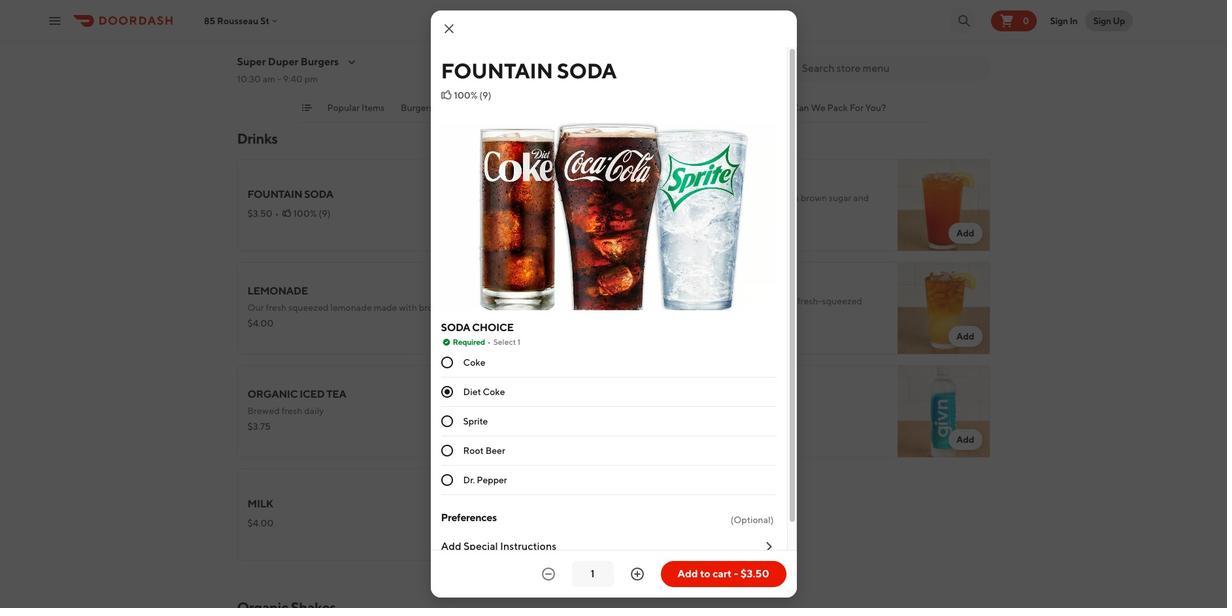 Task type: vqa. For each thing, say whether or not it's contained in the screenshot.
the Meal within Chick-fil-A® Sandwich Meal
no



Task type: describe. For each thing, give the bounding box(es) containing it.
items
[[362, 103, 385, 113]]

root beer
[[463, 446, 505, 456]]

super duper burgers
[[237, 56, 339, 68]]

burgers & sandwiches
[[400, 103, 492, 113]]

sugar.
[[746, 309, 770, 320]]

$4.00 for $4.00 •
[[629, 222, 655, 232]]

9:40
[[283, 74, 303, 84]]

rousseau
[[217, 15, 258, 26]]

else
[[772, 103, 790, 113]]

mayo,
[[354, 40, 379, 50]]

instructions
[[500, 541, 556, 553]]

lemonade inside strawberry lemonade our fresh squeezed lemonade made with brown sugar and strawberry puree
[[702, 175, 762, 188]]

strawberry lemonade our fresh squeezed lemonade made with brown sugar and strawberry puree
[[629, 175, 869, 216]]

$4.00 inside lemonade our fresh squeezed lemonade made with brown sugar $4.00
[[247, 318, 274, 329]]

choice
[[472, 322, 514, 334]]

puree
[[675, 206, 700, 216]]

open menu image
[[47, 13, 63, 28]]

dr. pepper
[[463, 475, 507, 486]]

burgers & sandwiches button
[[400, 101, 492, 122]]

required
[[453, 337, 485, 347]]

brewed
[[247, 406, 280, 416]]

our inside strawberry lemonade our fresh squeezed lemonade made with brown sugar and strawberry puree
[[629, 193, 646, 203]]

3
[[247, 22, 253, 35]]

1
[[517, 337, 521, 347]]

$2.25 •
[[247, 56, 278, 66]]

bottled
[[629, 395, 677, 407]]

• inside soda choice 'group'
[[488, 337, 491, 347]]

made inside strawberry lemonade our fresh squeezed lemonade made with brown sugar and strawberry puree
[[755, 193, 779, 203]]

and inside arnold palmer a classic! freshly brewed ice tea and our fresh-squeezed lemonade made with brown sugar.
[[764, 296, 780, 307]]

popular
[[327, 103, 360, 113]]

sugar inside strawberry lemonade our fresh squeezed lemonade made with brown sugar and strawberry puree
[[829, 193, 851, 203]]

arnold palmer a classic! freshly brewed ice tea and our fresh-squeezed lemonade made with brown sugar.
[[629, 278, 862, 320]]

our inside lemonade our fresh squeezed lemonade made with brown sugar $4.00
[[247, 303, 264, 313]]

85 rousseau st button
[[204, 15, 280, 26]]

lemonade our fresh squeezed lemonade made with brown sugar $4.00
[[247, 285, 470, 329]]

popular items
[[327, 103, 385, 113]]

in
[[1070, 15, 1078, 26]]

sauce,
[[274, 40, 301, 50]]

add for strawberry lemonade image
[[956, 228, 974, 239]]

organic iced tea brewed fresh daily $3.75
[[247, 388, 346, 432]]

sign for sign up
[[1093, 15, 1111, 26]]

brown inside arnold palmer a classic! freshly brewed ice tea and our fresh-squeezed lemonade made with brown sugar.
[[718, 309, 744, 320]]

add special instructions button
[[441, 530, 776, 565]]

Sprite radio
[[441, 416, 453, 428]]

soda choice group
[[441, 321, 776, 496]]

add inside button
[[441, 541, 461, 553]]

root
[[463, 446, 484, 456]]

drinks
[[237, 130, 278, 147]]

tea
[[749, 296, 762, 307]]

add to cart - $3.50 button
[[661, 562, 786, 588]]

soda inside 'group'
[[441, 322, 470, 334]]

to
[[700, 568, 710, 581]]

add inside button
[[677, 568, 698, 581]]

milk image
[[515, 469, 608, 562]]

$2.25
[[247, 56, 271, 66]]

add for "organic iced tea" image
[[575, 435, 593, 445]]

sign in
[[1050, 15, 1078, 26]]

popular items button
[[327, 101, 385, 122]]

100% for $2.25 •
[[292, 56, 315, 66]]

close fountain soda image
[[441, 21, 457, 37]]

arnold
[[629, 278, 674, 291]]

add to cart - $3.50
[[677, 568, 769, 581]]

organic
[[247, 388, 298, 401]]

bottled water image
[[897, 365, 990, 458]]

st
[[260, 15, 269, 26]]

squeezed inside strawberry lemonade our fresh squeezed lemonade made with brown sugar and strawberry puree
[[670, 193, 710, 203]]

what else can we pack for you?
[[747, 103, 886, 113]]

am
[[263, 74, 275, 84]]

add special instructions
[[441, 541, 556, 553]]

0 button
[[991, 10, 1037, 31]]

chipotle
[[381, 40, 418, 50]]

(9) inside "fountain soda" dialog
[[479, 90, 491, 101]]

daily
[[304, 406, 324, 416]]

85
[[204, 15, 215, 26]]

up
[[1113, 15, 1125, 26]]

- inside add to cart - $3.50 button
[[734, 568, 738, 581]]

(9) for $3.50 •
[[319, 209, 330, 219]]

duper
[[268, 56, 298, 68]]

lemonade inside arnold palmer a classic! freshly brewed ice tea and our fresh-squeezed lemonade made with brown sugar.
[[629, 309, 671, 320]]

$3.75
[[247, 422, 271, 432]]

super inside 3 dips super sauce, homemade mayo, chipotle aioli
[[247, 40, 272, 50]]

sign up
[[1093, 15, 1125, 26]]

$3.50 inside add to cart - $3.50 button
[[740, 568, 769, 581]]

fountain for 100% (9)
[[441, 58, 553, 83]]

with inside lemonade our fresh squeezed lemonade made with brown sugar $4.00
[[399, 303, 417, 313]]

pack
[[827, 103, 847, 113]]

burgers inside button
[[400, 103, 433, 113]]

lemonade inside strawberry lemonade our fresh squeezed lemonade made with brown sugar and strawberry puree
[[712, 193, 754, 203]]

10:30
[[237, 74, 261, 84]]

add button for strawberry lemonade
[[948, 223, 982, 244]]

100% (9) inside "fountain soda" dialog
[[454, 90, 491, 101]]

1 vertical spatial coke
[[483, 387, 505, 398]]

• select 1
[[488, 337, 521, 347]]

soda choice
[[441, 322, 514, 334]]

with inside arnold palmer a classic! freshly brewed ice tea and our fresh-squeezed lemonade made with brown sugar.
[[698, 309, 716, 320]]

1 vertical spatial super
[[237, 56, 266, 68]]

homemade
[[303, 40, 352, 50]]

10:30 am - 9:40 pm
[[237, 74, 318, 84]]

diet
[[463, 387, 481, 398]]



Task type: locate. For each thing, give the bounding box(es) containing it.
(9) up sandwiches
[[479, 90, 491, 101]]

super up the 10:30
[[237, 56, 266, 68]]

• for $2.25 •
[[274, 56, 278, 66]]

100% (6)
[[676, 222, 713, 232]]

1 horizontal spatial $3.50
[[740, 568, 769, 581]]

2 horizontal spatial soda
[[557, 58, 617, 83]]

100% for $3.50 •
[[293, 209, 317, 219]]

$4.00 for $4.00
[[247, 518, 274, 529]]

a
[[629, 296, 636, 307]]

• for $3.50 •
[[275, 209, 279, 219]]

- right cart
[[734, 568, 738, 581]]

fresh-
[[797, 296, 822, 307]]

what else can we pack for you? button
[[747, 101, 886, 122]]

1 horizontal spatial with
[[698, 309, 716, 320]]

bottled water
[[629, 395, 715, 407]]

0 horizontal spatial $3.50
[[247, 209, 272, 219]]

add for 3 dips image
[[575, 69, 593, 79]]

0 horizontal spatial brown
[[419, 303, 445, 313]]

3 dips image
[[515, 0, 608, 92]]

1 horizontal spatial and
[[853, 193, 869, 203]]

1 horizontal spatial brown
[[718, 309, 744, 320]]

(9) for $2.25 •
[[317, 56, 329, 66]]

can
[[792, 103, 809, 113]]

2 vertical spatial $4.00
[[247, 518, 274, 529]]

1 vertical spatial 100% (9)
[[454, 90, 491, 101]]

we
[[811, 103, 825, 113]]

0 vertical spatial (9)
[[317, 56, 329, 66]]

0 vertical spatial and
[[853, 193, 869, 203]]

squeezed inside lemonade our fresh squeezed lemonade made with brown sugar $4.00
[[288, 303, 329, 313]]

sign left in
[[1050, 15, 1068, 26]]

0 horizontal spatial fountain soda
[[247, 188, 333, 201]]

made inside lemonade our fresh squeezed lemonade made with brown sugar $4.00
[[374, 303, 397, 313]]

2 vertical spatial 100% (9)
[[293, 209, 330, 219]]

1 vertical spatial and
[[764, 296, 780, 307]]

our
[[782, 296, 796, 307]]

strawberry
[[629, 206, 673, 216]]

1 horizontal spatial -
[[734, 568, 738, 581]]

lemonade inside lemonade our fresh squeezed lemonade made with brown sugar $4.00
[[247, 285, 308, 297]]

sandwiches
[[442, 103, 492, 113]]

1 horizontal spatial fountain
[[441, 58, 553, 83]]

fountain soda inside dialog
[[441, 58, 617, 83]]

1 vertical spatial fresh
[[266, 303, 287, 313]]

0 horizontal spatial squeezed
[[288, 303, 329, 313]]

100% (9) up sandwiches
[[454, 90, 491, 101]]

decrease quantity by 1 image
[[540, 567, 556, 582]]

2 horizontal spatial with
[[781, 193, 799, 203]]

coke right diet
[[483, 387, 505, 398]]

0 vertical spatial super
[[247, 40, 272, 50]]

2 horizontal spatial brown
[[801, 193, 827, 203]]

add for arnold palmer image
[[956, 331, 974, 342]]

with inside strawberry lemonade our fresh squeezed lemonade made with brown sugar and strawberry puree
[[781, 193, 799, 203]]

1 horizontal spatial lemonade
[[629, 309, 671, 320]]

3 dips super sauce, homemade mayo, chipotle aioli
[[247, 22, 438, 50]]

brewed
[[702, 296, 733, 307]]

organic iced tea image
[[515, 365, 608, 458]]

Diet Coke radio
[[441, 387, 453, 398]]

lemonade image
[[515, 262, 608, 355]]

$4.00
[[629, 222, 655, 232], [247, 318, 274, 329], [247, 518, 274, 529]]

0 horizontal spatial sugar
[[447, 303, 470, 313]]

sign
[[1050, 15, 1068, 26], [1093, 15, 1111, 26]]

1 sign from the left
[[1050, 15, 1068, 26]]

100% up sandwiches
[[454, 90, 478, 101]]

•
[[274, 56, 278, 66], [275, 209, 279, 219], [658, 222, 662, 232], [488, 337, 491, 347]]

fountain soda for 100% (9)
[[441, 58, 617, 83]]

add for bottled water image
[[956, 435, 974, 445]]

preferences
[[441, 512, 497, 524]]

0 vertical spatial 100% (9)
[[292, 56, 329, 66]]

fountain for •
[[247, 188, 302, 201]]

0 vertical spatial lemonade
[[702, 175, 762, 188]]

1 horizontal spatial squeezed
[[670, 193, 710, 203]]

fountain soda for •
[[247, 188, 333, 201]]

fountain inside dialog
[[441, 58, 553, 83]]

0 vertical spatial soda
[[557, 58, 617, 83]]

$4.00 •
[[629, 222, 662, 232]]

squeezed inside arnold palmer a classic! freshly brewed ice tea and our fresh-squeezed lemonade made with brown sugar.
[[822, 296, 862, 307]]

sign inside 'sign in' "link"
[[1050, 15, 1068, 26]]

fountain soda
[[441, 58, 617, 83], [247, 188, 333, 201]]

coke down required
[[463, 358, 485, 368]]

add
[[575, 69, 593, 79], [575, 228, 593, 239], [956, 228, 974, 239], [956, 331, 974, 342], [575, 435, 593, 445], [956, 435, 974, 445], [441, 541, 461, 553], [677, 568, 698, 581]]

1 horizontal spatial lemonade
[[702, 175, 762, 188]]

0 vertical spatial sugar
[[829, 193, 851, 203]]

classic!
[[638, 296, 668, 307]]

brown inside lemonade our fresh squeezed lemonade made with brown sugar $4.00
[[419, 303, 445, 313]]

2 vertical spatial (9)
[[319, 209, 330, 219]]

$3.50
[[247, 209, 272, 219], [740, 568, 769, 581]]

Dr. Pepper radio
[[441, 475, 453, 487]]

burgers left &
[[400, 103, 433, 113]]

100% for $4.00 •
[[676, 222, 700, 232]]

0
[[1023, 15, 1029, 26]]

super up $2.25
[[247, 40, 272, 50]]

beer
[[485, 446, 505, 456]]

and
[[853, 193, 869, 203], [764, 296, 780, 307]]

1 vertical spatial lemonade
[[247, 285, 308, 297]]

1 vertical spatial -
[[734, 568, 738, 581]]

add button for organic iced tea
[[567, 429, 600, 450]]

85 rousseau st
[[204, 15, 269, 26]]

lemonade inside lemonade our fresh squeezed lemonade made with brown sugar $4.00
[[330, 303, 372, 313]]

1 horizontal spatial sign
[[1093, 15, 1111, 26]]

what
[[747, 103, 771, 113]]

add button for fountain soda
[[567, 223, 600, 244]]

100% (9) for $3.50 •
[[293, 209, 330, 219]]

sprite
[[463, 417, 488, 427]]

100% (9) for $2.25 •
[[292, 56, 329, 66]]

strawberry
[[629, 175, 700, 188]]

2 vertical spatial fresh
[[282, 406, 302, 416]]

sign left up
[[1093, 15, 1111, 26]]

fountain up $3.50 •
[[247, 188, 302, 201]]

0 horizontal spatial our
[[247, 303, 264, 313]]

0 vertical spatial burgers
[[301, 56, 339, 68]]

increase quantity by 1 image
[[629, 567, 645, 582]]

add for fountain soda image
[[575, 228, 593, 239]]

add button
[[567, 63, 600, 84], [567, 223, 600, 244], [948, 223, 982, 244], [948, 326, 982, 347], [567, 429, 600, 450], [948, 429, 982, 450]]

1 horizontal spatial soda
[[441, 322, 470, 334]]

Coke radio
[[441, 357, 453, 369]]

sugar
[[829, 193, 851, 203], [447, 303, 470, 313]]

freshly
[[670, 296, 700, 307]]

0 horizontal spatial burgers
[[301, 56, 339, 68]]

fountain soda dialog
[[430, 10, 797, 598]]

Item Search search field
[[802, 61, 980, 76]]

0 horizontal spatial -
[[277, 74, 281, 84]]

burgers down homemade
[[301, 56, 339, 68]]

1 vertical spatial $4.00
[[247, 318, 274, 329]]

soda for 100% (9)
[[557, 58, 617, 83]]

add button for 3 dips
[[567, 63, 600, 84]]

2 horizontal spatial lemonade
[[712, 193, 754, 203]]

dips
[[255, 22, 279, 35]]

1 vertical spatial our
[[247, 303, 264, 313]]

Current quantity is 1 number field
[[580, 567, 606, 582]]

diet coke
[[463, 387, 505, 398]]

1 horizontal spatial burgers
[[400, 103, 433, 113]]

• for $4.00 •
[[658, 222, 662, 232]]

2 vertical spatial soda
[[441, 322, 470, 334]]

100% down "puree"
[[676, 222, 700, 232]]

fresh inside strawberry lemonade our fresh squeezed lemonade made with brown sugar and strawberry puree
[[647, 193, 668, 203]]

0 horizontal spatial made
[[374, 303, 397, 313]]

0 horizontal spatial sign
[[1050, 15, 1068, 26]]

pm
[[305, 74, 318, 84]]

sign for sign in
[[1050, 15, 1068, 26]]

palmer
[[676, 278, 718, 291]]

0 vertical spatial fountain soda
[[441, 58, 617, 83]]

squeezed
[[670, 193, 710, 203], [822, 296, 862, 307], [288, 303, 329, 313]]

1 vertical spatial fountain soda
[[247, 188, 333, 201]]

sign inside sign up link
[[1093, 15, 1111, 26]]

100% right $3.50 •
[[293, 209, 317, 219]]

-
[[277, 74, 281, 84], [734, 568, 738, 581]]

brown
[[801, 193, 827, 203], [419, 303, 445, 313], [718, 309, 744, 320]]

0 vertical spatial our
[[629, 193, 646, 203]]

fountain soda image
[[515, 159, 608, 252]]

select
[[493, 337, 516, 347]]

100% (9) up pm
[[292, 56, 329, 66]]

2 horizontal spatial squeezed
[[822, 296, 862, 307]]

1 horizontal spatial sugar
[[829, 193, 851, 203]]

0 horizontal spatial and
[[764, 296, 780, 307]]

1 horizontal spatial made
[[673, 309, 696, 320]]

(9) right $3.50 •
[[319, 209, 330, 219]]

sign in link
[[1042, 8, 1085, 34]]

1 vertical spatial burgers
[[400, 103, 433, 113]]

ice
[[735, 296, 747, 307]]

arnold palmer image
[[897, 262, 990, 355]]

1 vertical spatial fountain
[[247, 188, 302, 201]]

pepper
[[477, 475, 507, 486]]

2 sign from the left
[[1093, 15, 1111, 26]]

aioli
[[419, 40, 438, 50]]

our
[[629, 193, 646, 203], [247, 303, 264, 313]]

you?
[[865, 103, 886, 113]]

sugar inside lemonade our fresh squeezed lemonade made with brown sugar $4.00
[[447, 303, 470, 313]]

1 vertical spatial soda
[[304, 188, 333, 201]]

&
[[435, 103, 440, 113]]

0 horizontal spatial lemonade
[[247, 285, 308, 297]]

add button for arnold palmer
[[948, 326, 982, 347]]

Root Beer radio
[[441, 445, 453, 457]]

0 vertical spatial $3.50
[[247, 209, 272, 219]]

100% inside "fountain soda" dialog
[[454, 90, 478, 101]]

1 vertical spatial sugar
[[447, 303, 470, 313]]

0 horizontal spatial soda
[[304, 188, 333, 201]]

0 horizontal spatial fountain
[[247, 188, 302, 201]]

1 vertical spatial $3.50
[[740, 568, 769, 581]]

with
[[781, 193, 799, 203], [399, 303, 417, 313], [698, 309, 716, 320]]

0 horizontal spatial with
[[399, 303, 417, 313]]

0 horizontal spatial lemonade
[[330, 303, 372, 313]]

- right am
[[277, 74, 281, 84]]

water
[[679, 395, 715, 407]]

made inside arnold palmer a classic! freshly brewed ice tea and our fresh-squeezed lemonade made with brown sugar.
[[673, 309, 696, 320]]

strawberry lemonade image
[[897, 159, 990, 252]]

and inside strawberry lemonade our fresh squeezed lemonade made with brown sugar and strawberry puree
[[853, 193, 869, 203]]

super
[[247, 40, 272, 50], [237, 56, 266, 68]]

2 horizontal spatial made
[[755, 193, 779, 203]]

special
[[463, 541, 498, 553]]

0 vertical spatial coke
[[463, 358, 485, 368]]

soda for •
[[304, 188, 333, 201]]

dr.
[[463, 475, 475, 486]]

(optional)
[[731, 515, 774, 526]]

milk
[[247, 498, 273, 511]]

lemonade
[[712, 193, 754, 203], [330, 303, 372, 313], [629, 309, 671, 320]]

1 horizontal spatial fountain soda
[[441, 58, 617, 83]]

fresh inside organic iced tea brewed fresh daily $3.75
[[282, 406, 302, 416]]

0 vertical spatial fresh
[[647, 193, 668, 203]]

100% up pm
[[292, 56, 315, 66]]

(6)
[[702, 222, 713, 232]]

100% (9)
[[292, 56, 329, 66], [454, 90, 491, 101], [293, 209, 330, 219]]

fresh
[[647, 193, 668, 203], [266, 303, 287, 313], [282, 406, 302, 416]]

tea
[[326, 388, 346, 401]]

cart
[[712, 568, 732, 581]]

0 vertical spatial -
[[277, 74, 281, 84]]

fresh inside lemonade our fresh squeezed lemonade made with brown sugar $4.00
[[266, 303, 287, 313]]

for
[[849, 103, 863, 113]]

coke
[[463, 358, 485, 368], [483, 387, 505, 398]]

1 vertical spatial (9)
[[479, 90, 491, 101]]

brown inside strawberry lemonade our fresh squeezed lemonade made with brown sugar and strawberry puree
[[801, 193, 827, 203]]

(9) down homemade
[[317, 56, 329, 66]]

iced
[[299, 388, 325, 401]]

fountain up sandwiches
[[441, 58, 553, 83]]

$3.50 •
[[247, 209, 279, 219]]

sign up link
[[1085, 10, 1133, 31]]

0 vertical spatial $4.00
[[629, 222, 655, 232]]

100% (9) right $3.50 •
[[293, 209, 330, 219]]

0 vertical spatial fountain
[[441, 58, 553, 83]]

1 horizontal spatial our
[[629, 193, 646, 203]]



